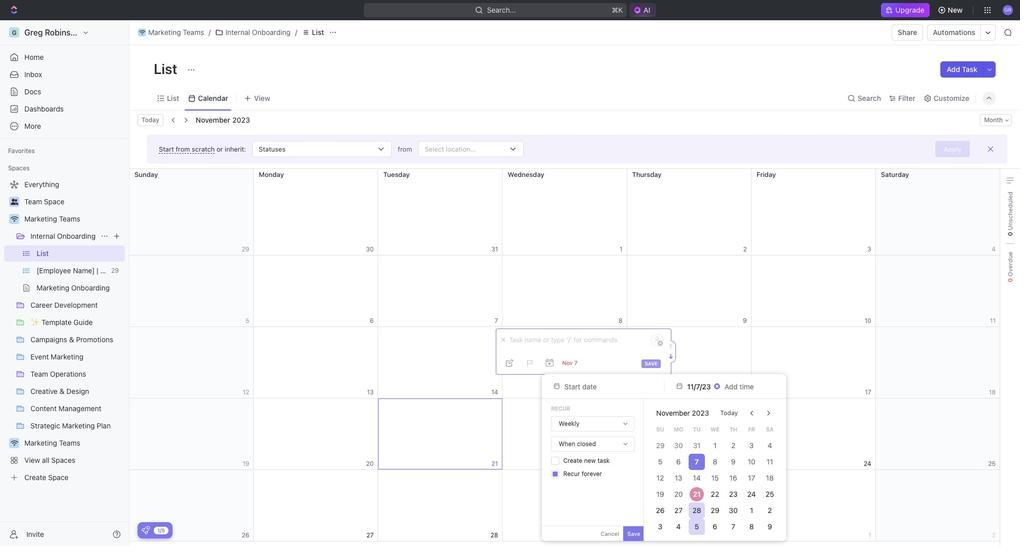 Task type: vqa. For each thing, say whether or not it's contained in the screenshot.
"Client" in Client Feedback link
no



Task type: describe. For each thing, give the bounding box(es) containing it.
25 for sa
[[766, 490, 774, 499]]

0 horizontal spatial 9
[[731, 458, 736, 467]]

tuesday
[[383, 171, 410, 179]]

1 horizontal spatial 8
[[750, 523, 754, 532]]

tree inside sidebar navigation
[[4, 177, 125, 486]]

1 vertical spatial list
[[154, 60, 180, 77]]

0 horizontal spatial 28
[[491, 532, 498, 539]]

12
[[657, 474, 664, 483]]

wifi image inside tree
[[10, 216, 18, 222]]

internal inside sidebar navigation
[[30, 232, 55, 241]]

when
[[559, 441, 575, 448]]

15
[[711, 474, 719, 483]]

favorites
[[8, 147, 35, 155]]

wednesday
[[508, 171, 544, 179]]

0 vertical spatial teams
[[183, 28, 204, 37]]

share
[[898, 28, 918, 37]]

1 horizontal spatial 1
[[750, 507, 753, 515]]

monday
[[259, 171, 284, 179]]

recur for recur forever
[[563, 471, 580, 478]]

docs link
[[4, 84, 125, 100]]

27 for tu
[[675, 507, 683, 515]]

calendar
[[198, 94, 228, 102]]

0 vertical spatial 30
[[674, 442, 683, 450]]

0 horizontal spatial 3
[[658, 523, 663, 532]]

24 for sa
[[748, 490, 756, 499]]

1 horizontal spatial today button
[[714, 406, 744, 422]]

0 vertical spatial internal
[[226, 28, 250, 37]]

0 horizontal spatial 5
[[658, 458, 663, 467]]

marketing teams inside tree
[[24, 215, 80, 223]]

0 horizontal spatial 4
[[676, 523, 681, 532]]

home
[[24, 53, 44, 61]]

customize
[[934, 94, 970, 102]]

new
[[948, 6, 963, 14]]

overdue
[[1006, 252, 1014, 279]]

sunday
[[135, 171, 158, 179]]

0 horizontal spatial today
[[142, 116, 159, 124]]

fr
[[748, 426, 755, 433]]

1 vertical spatial today
[[721, 410, 738, 417]]

docs
[[24, 87, 41, 96]]

weekly button
[[552, 417, 634, 431]]

Task na﻿me or type '/' for commands field
[[502, 336, 646, 345]]

17
[[748, 474, 755, 483]]

1 horizontal spatial 21
[[693, 490, 701, 499]]

row containing 21
[[129, 399, 1001, 471]]

29 for th
[[711, 507, 720, 515]]

0 vertical spatial internal onboarding link
[[213, 26, 293, 39]]

when closed button
[[552, 438, 634, 452]]

0 horizontal spatial save
[[628, 531, 641, 538]]

1 horizontal spatial 7
[[732, 523, 736, 532]]

Start date text field
[[565, 383, 649, 391]]

teams inside sidebar navigation
[[59, 215, 80, 223]]

0 vertical spatial marketing teams link
[[136, 26, 207, 39]]

we
[[711, 426, 720, 433]]

onboarding checklist button element
[[142, 527, 150, 535]]

16
[[730, 474, 737, 483]]

0 vertical spatial list
[[312, 28, 324, 37]]

automations button
[[928, 25, 981, 40]]

24 for saturday
[[864, 460, 872, 468]]

0 horizontal spatial 7
[[695, 458, 699, 467]]

26 for monday
[[242, 532, 249, 539]]

task
[[962, 65, 978, 74]]

november 2023
[[656, 409, 709, 418]]

1 horizontal spatial save
[[645, 361, 658, 367]]

11
[[767, 458, 773, 467]]

0 vertical spatial today button
[[138, 114, 163, 126]]

friday
[[757, 171, 776, 179]]

inbox link
[[4, 67, 125, 83]]

1 horizontal spatial 28
[[693, 507, 701, 515]]

create new task
[[563, 457, 610, 465]]

upgrade
[[896, 6, 925, 14]]

search button
[[845, 91, 884, 105]]

⌘k
[[612, 6, 623, 14]]

november
[[656, 409, 690, 418]]

calendar link
[[196, 91, 228, 105]]

automations
[[933, 28, 976, 37]]

Due date text field
[[687, 383, 712, 391]]

home link
[[4, 49, 125, 65]]

26 for mo
[[656, 507, 665, 515]]

23
[[729, 490, 738, 499]]

closed
[[577, 441, 596, 448]]

sa
[[766, 426, 774, 433]]

marketing inside sidebar navigation
[[24, 215, 57, 223]]

mo
[[674, 426, 683, 433]]

0 for unscheduled
[[1006, 232, 1014, 236]]

1 horizontal spatial 6
[[713, 523, 717, 532]]

th
[[730, 426, 738, 433]]

onboarding inside sidebar navigation
[[57, 232, 96, 241]]

2023
[[692, 409, 709, 418]]

0 horizontal spatial 2
[[731, 442, 736, 450]]

internal onboarding inside tree
[[30, 232, 96, 241]]

14
[[693, 474, 701, 483]]

customize button
[[921, 91, 973, 105]]

0 vertical spatial internal onboarding
[[226, 28, 291, 37]]

0 horizontal spatial 1
[[714, 442, 717, 450]]

recur forever
[[563, 471, 602, 478]]

0 vertical spatial 6
[[676, 458, 681, 467]]

1 vertical spatial marketing teams link
[[24, 211, 123, 227]]

search...
[[487, 6, 516, 14]]



Task type: locate. For each thing, give the bounding box(es) containing it.
1 horizontal spatial today
[[721, 410, 738, 417]]

0 vertical spatial 24
[[864, 460, 872, 468]]

0 vertical spatial today
[[142, 116, 159, 124]]

sidebar navigation
[[0, 20, 129, 547]]

1 vertical spatial 2
[[768, 507, 772, 515]]

1 vertical spatial internal
[[30, 232, 55, 241]]

1 vertical spatial 6
[[713, 523, 717, 532]]

start from scratch link
[[159, 145, 215, 154]]

9 down 18
[[768, 523, 772, 532]]

1 / from the left
[[209, 28, 211, 37]]

24
[[864, 460, 872, 468], [748, 490, 756, 499]]

onboarding checklist button image
[[142, 527, 150, 535]]

0 vertical spatial 4
[[768, 442, 772, 450]]

1 horizontal spatial internal onboarding
[[226, 28, 291, 37]]

add task button
[[941, 61, 984, 78]]

cancel
[[601, 531, 619, 538]]

1 down we
[[714, 442, 717, 450]]

1 vertical spatial 9
[[768, 523, 772, 532]]

today button up the th
[[714, 406, 744, 422]]

0 vertical spatial 0
[[1006, 232, 1014, 236]]

20
[[674, 490, 683, 499]]

0 horizontal spatial onboarding
[[57, 232, 96, 241]]

0 horizontal spatial /
[[209, 28, 211, 37]]

4 row from the top
[[129, 399, 1001, 471]]

1 horizontal spatial onboarding
[[252, 28, 291, 37]]

24 inside row
[[864, 460, 872, 468]]

1 vertical spatial teams
[[59, 215, 80, 223]]

0 horizontal spatial 27
[[367, 532, 374, 539]]

28
[[693, 507, 701, 515], [491, 532, 498, 539]]

dashboards link
[[4, 101, 125, 117]]

onboarding
[[252, 28, 291, 37], [57, 232, 96, 241]]

0 horizontal spatial internal onboarding
[[30, 232, 96, 241]]

3 down 19
[[658, 523, 663, 532]]

0 vertical spatial marketing teams
[[148, 28, 204, 37]]

1 horizontal spatial 24
[[864, 460, 872, 468]]

10
[[748, 458, 756, 467]]

from
[[176, 145, 190, 153]]

22
[[711, 490, 719, 499]]

2 horizontal spatial 29
[[711, 507, 720, 515]]

2 vertical spatial 29
[[615, 532, 623, 539]]

29
[[656, 442, 665, 450], [711, 507, 720, 515], [615, 532, 623, 539]]

1 horizontal spatial teams
[[183, 28, 204, 37]]

or
[[217, 145, 223, 153]]

marketing
[[148, 28, 181, 37], [24, 215, 57, 223]]

1 vertical spatial internal onboarding link
[[30, 228, 96, 245]]

5 down the 14
[[695, 523, 699, 532]]

8 up 15
[[713, 458, 718, 467]]

6 down 22
[[713, 523, 717, 532]]

1 vertical spatial marketing teams
[[24, 215, 80, 223]]

0 horizontal spatial 8
[[713, 458, 718, 467]]

30 down mo at the bottom right
[[674, 442, 683, 450]]

internal onboarding link inside sidebar navigation
[[30, 228, 96, 245]]

19
[[657, 490, 664, 499]]

0
[[1006, 232, 1014, 236], [1006, 279, 1014, 283]]

0 vertical spatial 27
[[675, 507, 683, 515]]

1 horizontal spatial marketing teams
[[148, 28, 204, 37]]

recur
[[551, 406, 571, 412], [563, 471, 580, 478]]

7 down 23
[[732, 523, 736, 532]]

unscheduled
[[1006, 192, 1014, 232]]

/
[[209, 28, 211, 37], [295, 28, 297, 37]]

0 horizontal spatial list link
[[165, 91, 179, 105]]

today button up start at the left of the page
[[138, 114, 163, 126]]

tree containing marketing teams
[[4, 177, 125, 486]]

1 horizontal spatial 4
[[768, 442, 772, 450]]

0 for overdue
[[1006, 279, 1014, 283]]

2 0 from the top
[[1006, 279, 1014, 283]]

teams
[[183, 28, 204, 37], [59, 215, 80, 223]]

29 for thursday
[[615, 532, 623, 539]]

1 vertical spatial wifi image
[[10, 216, 18, 222]]

1 vertical spatial 29
[[711, 507, 720, 515]]

invite
[[26, 530, 44, 539]]

1 horizontal spatial marketing teams link
[[136, 26, 207, 39]]

today up the th
[[721, 410, 738, 417]]

25 inside row
[[989, 460, 996, 468]]

0 vertical spatial 8
[[713, 458, 718, 467]]

1 vertical spatial 0
[[1006, 279, 1014, 283]]

0 vertical spatial 2
[[731, 442, 736, 450]]

0 horizontal spatial 29
[[615, 532, 623, 539]]

18
[[766, 474, 774, 483]]

scratch
[[192, 145, 215, 153]]

spaces
[[8, 164, 30, 172]]

0 horizontal spatial 21
[[492, 460, 498, 468]]

27
[[675, 507, 683, 515], [367, 532, 374, 539]]

0 horizontal spatial wifi image
[[10, 216, 18, 222]]

1 vertical spatial 30
[[729, 507, 738, 515]]

row containing 26
[[129, 471, 1001, 542]]

13
[[675, 474, 683, 483]]

wifi image inside marketing teams link
[[139, 30, 145, 35]]

1 down 17
[[750, 507, 753, 515]]

row
[[129, 169, 1001, 256], [129, 256, 1001, 327], [129, 327, 1001, 399], [129, 399, 1001, 471], [129, 471, 1001, 542]]

1 vertical spatial recur
[[563, 471, 580, 478]]

0 horizontal spatial 25
[[766, 490, 774, 499]]

1 horizontal spatial marketing
[[148, 28, 181, 37]]

1 horizontal spatial 2
[[768, 507, 772, 515]]

today button
[[138, 114, 163, 126], [714, 406, 744, 422]]

inherit:
[[225, 145, 246, 153]]

grid
[[129, 169, 1001, 547]]

0 vertical spatial 28
[[693, 507, 701, 515]]

1 horizontal spatial /
[[295, 28, 297, 37]]

list link
[[299, 26, 327, 39], [165, 91, 179, 105]]

0 vertical spatial 7
[[695, 458, 699, 467]]

1 vertical spatial save
[[628, 531, 641, 538]]

1 vertical spatial 7
[[732, 523, 736, 532]]

7
[[695, 458, 699, 467], [732, 523, 736, 532]]

30 down 23
[[729, 507, 738, 515]]

26
[[656, 507, 665, 515], [242, 532, 249, 539]]

9 up 16
[[731, 458, 736, 467]]

recur for recur
[[551, 406, 571, 412]]

1 horizontal spatial 5
[[695, 523, 699, 532]]

favorites button
[[4, 145, 39, 157]]

0 vertical spatial recur
[[551, 406, 571, 412]]

0 horizontal spatial teams
[[59, 215, 80, 223]]

2 down the th
[[731, 442, 736, 450]]

new button
[[934, 2, 969, 18]]

today
[[142, 116, 159, 124], [721, 410, 738, 417]]

0 horizontal spatial 24
[[748, 490, 756, 499]]

1 vertical spatial 3
[[658, 523, 663, 532]]

task
[[598, 457, 610, 465]]

1 vertical spatial 28
[[491, 532, 498, 539]]

2 down 18
[[768, 507, 772, 515]]

25
[[989, 460, 996, 468], [766, 490, 774, 499]]

thursday
[[632, 171, 662, 179]]

upgrade link
[[881, 3, 930, 17]]

0 horizontal spatial marketing
[[24, 215, 57, 223]]

start
[[159, 145, 174, 153]]

1 horizontal spatial 9
[[768, 523, 772, 532]]

inbox
[[24, 70, 42, 79]]

1 horizontal spatial list link
[[299, 26, 327, 39]]

internal
[[226, 28, 250, 37], [30, 232, 55, 241]]

1 vertical spatial 1
[[750, 507, 753, 515]]

1 horizontal spatial 3
[[750, 442, 754, 450]]

0 horizontal spatial today button
[[138, 114, 163, 126]]

internal onboarding
[[226, 28, 291, 37], [30, 232, 96, 241]]

1 horizontal spatial 30
[[729, 507, 738, 515]]

5 up 12
[[658, 458, 663, 467]]

3 row from the top
[[129, 327, 1001, 399]]

6 up 13 at the right
[[676, 458, 681, 467]]

1 vertical spatial marketing
[[24, 215, 57, 223]]

today up start at the left of the page
[[142, 116, 159, 124]]

2 row from the top
[[129, 256, 1001, 327]]

1 vertical spatial today button
[[714, 406, 744, 422]]

2 / from the left
[[295, 28, 297, 37]]

4
[[768, 442, 772, 450], [676, 523, 681, 532]]

tree
[[4, 177, 125, 486]]

su
[[656, 426, 664, 433]]

1 horizontal spatial 27
[[675, 507, 683, 515]]

2 vertical spatial list
[[167, 94, 179, 102]]

add
[[947, 65, 960, 74]]

Add time text field
[[725, 383, 755, 391]]

0 vertical spatial onboarding
[[252, 28, 291, 37]]

0 horizontal spatial marketing teams link
[[24, 211, 123, 227]]

7 up the 14
[[695, 458, 699, 467]]

1 row from the top
[[129, 169, 1001, 256]]

add task
[[947, 65, 978, 74]]

1 vertical spatial 24
[[748, 490, 756, 499]]

when closed
[[559, 441, 596, 448]]

0 vertical spatial 3
[[750, 442, 754, 450]]

saturday
[[881, 171, 909, 179]]

1 vertical spatial internal onboarding
[[30, 232, 96, 241]]

0 vertical spatial 9
[[731, 458, 736, 467]]

25 for saturday
[[989, 460, 996, 468]]

5 row from the top
[[129, 471, 1001, 542]]

tu
[[693, 426, 701, 433]]

0 vertical spatial list link
[[299, 26, 327, 39]]

marketing teams
[[148, 28, 204, 37], [24, 215, 80, 223]]

0 horizontal spatial 26
[[242, 532, 249, 539]]

2
[[731, 442, 736, 450], [768, 507, 772, 515]]

1 vertical spatial 5
[[695, 523, 699, 532]]

recur down create
[[563, 471, 580, 478]]

4 down 20
[[676, 523, 681, 532]]

1 horizontal spatial internal
[[226, 28, 250, 37]]

share button
[[892, 24, 924, 41]]

new
[[584, 457, 596, 465]]

0 horizontal spatial marketing teams
[[24, 215, 80, 223]]

grid containing sunday
[[129, 169, 1001, 547]]

start from scratch or inherit:
[[159, 145, 246, 153]]

save up start date text field
[[645, 361, 658, 367]]

wifi image
[[139, 30, 145, 35], [10, 216, 18, 222]]

weekly
[[559, 420, 580, 428]]

4 up 11 at the bottom
[[768, 442, 772, 450]]

8 down 17
[[750, 523, 754, 532]]

0 horizontal spatial internal
[[30, 232, 55, 241]]

9
[[731, 458, 736, 467], [768, 523, 772, 532]]

0 horizontal spatial internal onboarding link
[[30, 228, 96, 245]]

0 vertical spatial 21
[[492, 460, 498, 468]]

recur up weekly
[[551, 406, 571, 412]]

1 vertical spatial list link
[[165, 91, 179, 105]]

save right cancel
[[628, 531, 641, 538]]

31
[[693, 442, 701, 450]]

1 0 from the top
[[1006, 232, 1014, 236]]

marketing teams link
[[136, 26, 207, 39], [24, 211, 123, 227]]

save
[[645, 361, 658, 367], [628, 531, 641, 538]]

1/5
[[157, 528, 165, 534]]

search
[[858, 94, 881, 102]]

6
[[676, 458, 681, 467], [713, 523, 717, 532]]

1 horizontal spatial 29
[[656, 442, 665, 450]]

forever
[[582, 471, 602, 478]]

3 up 10
[[750, 442, 754, 450]]

27 inside row
[[367, 532, 374, 539]]

0 vertical spatial 25
[[989, 460, 996, 468]]

internal onboarding link
[[213, 26, 293, 39], [30, 228, 96, 245]]

27 for tuesday
[[367, 532, 374, 539]]

create
[[563, 457, 583, 465]]

dashboards
[[24, 105, 64, 113]]

0 vertical spatial 29
[[656, 442, 665, 450]]

3
[[750, 442, 754, 450], [658, 523, 663, 532]]



